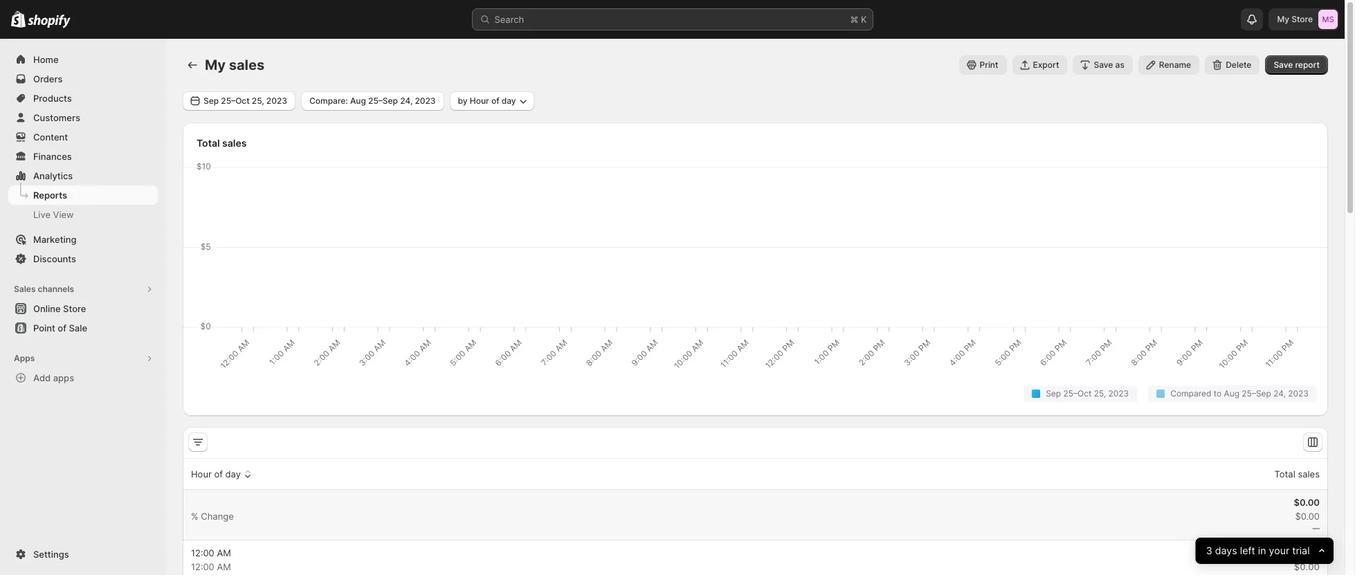 Task type: vqa. For each thing, say whether or not it's contained in the screenshot.
ends
no



Task type: describe. For each thing, give the bounding box(es) containing it.
online store link
[[8, 299, 158, 318]]

save for save report
[[1274, 60, 1293, 70]]

1 vertical spatial aug
[[1224, 388, 1240, 399]]

aug inside compare: aug 25–sep 24, 2023 dropdown button
[[350, 96, 366, 106]]

print button
[[959, 55, 1007, 75]]

apps button
[[8, 349, 158, 368]]

discounts link
[[8, 249, 158, 269]]

%
[[191, 511, 198, 522]]

save as
[[1094, 60, 1125, 70]]

apps
[[14, 353, 35, 363]]

customers link
[[8, 108, 158, 127]]

rename
[[1159, 60, 1191, 70]]

sales inside button
[[1298, 469, 1320, 480]]

live view
[[33, 209, 74, 220]]

in
[[1258, 544, 1267, 557]]

point of sale link
[[8, 318, 158, 338]]

day inside button
[[225, 469, 241, 480]]

hour of day button
[[189, 461, 257, 487]]

1 vertical spatial sales
[[222, 137, 247, 149]]

reports
[[33, 190, 67, 201]]

no change image
[[1312, 523, 1320, 534]]

save as button
[[1073, 55, 1133, 75]]

change
[[201, 511, 234, 522]]

add apps
[[33, 372, 74, 383]]

day inside 'dropdown button'
[[502, 96, 516, 106]]

k
[[861, 14, 867, 25]]

1 vertical spatial 25–sep
[[1242, 388, 1271, 399]]

total inside button
[[1275, 469, 1296, 480]]

content link
[[8, 127, 158, 147]]

2 12:00 from the top
[[191, 561, 214, 572]]

total sales button
[[1259, 461, 1322, 487]]

compare: aug 25–sep 24, 2023 button
[[301, 91, 444, 111]]

⌘
[[850, 14, 859, 25]]

finances
[[33, 151, 72, 162]]

sep inside dropdown button
[[203, 96, 219, 106]]

⌘ k
[[850, 14, 867, 25]]

of for hour of day
[[214, 469, 223, 480]]

sep 25–oct 25, 2023 inside dropdown button
[[203, 96, 287, 106]]

apps
[[53, 372, 74, 383]]

0 horizontal spatial total sales
[[197, 137, 247, 149]]

by
[[458, 96, 468, 106]]

content
[[33, 132, 68, 143]]

to
[[1214, 388, 1222, 399]]

by hour of day button
[[450, 91, 534, 111]]

save for save as
[[1094, 60, 1113, 70]]

1 horizontal spatial 25,
[[1094, 388, 1106, 399]]

search
[[495, 14, 524, 25]]

1 vertical spatial 24,
[[1274, 388, 1286, 399]]

settings
[[33, 549, 69, 560]]

products
[[33, 93, 72, 104]]

live view link
[[8, 205, 158, 224]]

save report
[[1274, 60, 1320, 70]]

analytics link
[[8, 166, 158, 186]]

delete
[[1226, 60, 1252, 70]]

25, inside dropdown button
[[252, 96, 264, 106]]

as
[[1115, 60, 1125, 70]]

sales
[[14, 284, 36, 294]]

compared
[[1171, 388, 1212, 399]]

delete button
[[1205, 55, 1260, 75]]

3 days left in your trial button
[[1196, 538, 1334, 564]]

my for my sales
[[205, 57, 226, 73]]

home
[[33, 54, 59, 65]]

0 vertical spatial sales
[[229, 57, 264, 73]]

my store image
[[1319, 10, 1338, 29]]

store for my store
[[1292, 14, 1313, 24]]

25–oct inside dropdown button
[[221, 96, 250, 106]]

save report button
[[1266, 55, 1328, 75]]

home link
[[8, 50, 158, 69]]

reports link
[[8, 186, 158, 205]]



Task type: locate. For each thing, give the bounding box(es) containing it.
1 horizontal spatial total
[[1275, 469, 1296, 480]]

24,
[[400, 96, 413, 106], [1274, 388, 1286, 399]]

view
[[53, 209, 74, 220]]

marketing
[[33, 234, 76, 245]]

1 horizontal spatial save
[[1274, 60, 1293, 70]]

of left sale
[[58, 323, 66, 334]]

point
[[33, 323, 55, 334]]

25–sep right to
[[1242, 388, 1271, 399]]

1 horizontal spatial 24,
[[1274, 388, 1286, 399]]

25–oct
[[221, 96, 250, 106], [1064, 388, 1092, 399]]

my left my store icon
[[1277, 14, 1290, 24]]

my
[[1277, 14, 1290, 24], [205, 57, 226, 73]]

1 save from the left
[[1094, 60, 1113, 70]]

1 vertical spatial total sales
[[1275, 469, 1320, 480]]

customers
[[33, 112, 80, 123]]

1 vertical spatial 25–oct
[[1064, 388, 1092, 399]]

0 vertical spatial 24,
[[400, 96, 413, 106]]

1 vertical spatial total
[[1275, 469, 1296, 480]]

2 vertical spatial of
[[214, 469, 223, 480]]

hour
[[470, 96, 489, 106], [191, 469, 212, 480]]

orders link
[[8, 69, 158, 89]]

channels
[[38, 284, 74, 294]]

sep 25–oct 25, 2023
[[203, 96, 287, 106], [1046, 388, 1129, 399]]

1 vertical spatial sep
[[1046, 388, 1061, 399]]

0 horizontal spatial day
[[225, 469, 241, 480]]

report
[[1295, 60, 1320, 70]]

discounts
[[33, 253, 76, 264]]

store inside "link"
[[63, 303, 86, 314]]

total sales inside button
[[1275, 469, 1320, 480]]

0 horizontal spatial store
[[63, 303, 86, 314]]

compared to aug 25–sep 24, 2023
[[1171, 388, 1309, 399]]

rename button
[[1139, 55, 1200, 75]]

1 horizontal spatial total sales
[[1275, 469, 1320, 480]]

0 horizontal spatial 24,
[[400, 96, 413, 106]]

0 horizontal spatial shopify image
[[11, 11, 26, 28]]

trial
[[1293, 544, 1310, 557]]

of right by
[[491, 96, 499, 106]]

% change
[[191, 511, 234, 522]]

live
[[33, 209, 50, 220]]

compare:
[[309, 96, 348, 106]]

0 vertical spatial store
[[1292, 14, 1313, 24]]

sales
[[229, 57, 264, 73], [222, 137, 247, 149], [1298, 469, 1320, 480]]

12:00
[[191, 548, 214, 559], [191, 561, 214, 572]]

0 vertical spatial 25,
[[252, 96, 264, 106]]

1 horizontal spatial of
[[214, 469, 223, 480]]

1 vertical spatial 12:00
[[191, 561, 214, 572]]

settings link
[[8, 545, 158, 564]]

sep 25–oct 25, 2023 button
[[183, 91, 296, 111]]

0 horizontal spatial of
[[58, 323, 66, 334]]

1 vertical spatial store
[[63, 303, 86, 314]]

sales up no change icon
[[1298, 469, 1320, 480]]

my up sep 25–oct 25, 2023 dropdown button
[[205, 57, 226, 73]]

am
[[217, 548, 231, 559], [217, 561, 231, 572]]

store left my store icon
[[1292, 14, 1313, 24]]

0 vertical spatial my
[[1277, 14, 1290, 24]]

1 horizontal spatial aug
[[1224, 388, 1240, 399]]

2023
[[266, 96, 287, 106], [415, 96, 436, 106], [1109, 388, 1129, 399], [1288, 388, 1309, 399]]

1 horizontal spatial 25–oct
[[1064, 388, 1092, 399]]

of for point of sale
[[58, 323, 66, 334]]

1 horizontal spatial 25–sep
[[1242, 388, 1271, 399]]

0 vertical spatial total sales
[[197, 137, 247, 149]]

1 horizontal spatial sep
[[1046, 388, 1061, 399]]

$0.00
[[1294, 497, 1320, 508], [1295, 511, 1320, 522], [1294, 548, 1320, 559], [1294, 561, 1320, 572]]

25–sep right compare:
[[368, 96, 398, 106]]

store for online store
[[63, 303, 86, 314]]

0 horizontal spatial my
[[205, 57, 226, 73]]

your
[[1269, 544, 1290, 557]]

day up change
[[225, 469, 241, 480]]

export
[[1033, 60, 1059, 70]]

2 save from the left
[[1274, 60, 1293, 70]]

of
[[491, 96, 499, 106], [58, 323, 66, 334], [214, 469, 223, 480]]

1 horizontal spatial store
[[1292, 14, 1313, 24]]

sales channels
[[14, 284, 74, 294]]

hour up %
[[191, 469, 212, 480]]

0 vertical spatial 25–oct
[[221, 96, 250, 106]]

my for my store
[[1277, 14, 1290, 24]]

by hour of day
[[458, 96, 516, 106]]

save left "report"
[[1274, 60, 1293, 70]]

0 vertical spatial aug
[[350, 96, 366, 106]]

0 horizontal spatial sep 25–oct 25, 2023
[[203, 96, 287, 106]]

0 vertical spatial hour
[[470, 96, 489, 106]]

0 horizontal spatial total
[[197, 137, 220, 149]]

marketing link
[[8, 230, 158, 249]]

0 vertical spatial 25–sep
[[368, 96, 398, 106]]

days
[[1215, 544, 1238, 557]]

hour of day
[[191, 469, 241, 480]]

add
[[33, 372, 51, 383]]

of up change
[[214, 469, 223, 480]]

1 vertical spatial of
[[58, 323, 66, 334]]

1 vertical spatial 25,
[[1094, 388, 1106, 399]]

compare: aug 25–sep 24, 2023
[[309, 96, 436, 106]]

add apps button
[[8, 368, 158, 388]]

export button
[[1012, 55, 1068, 75]]

0 horizontal spatial hour
[[191, 469, 212, 480]]

day right by
[[502, 96, 516, 106]]

print
[[980, 60, 998, 70]]

total sales down sep 25–oct 25, 2023 dropdown button
[[197, 137, 247, 149]]

24, left by
[[400, 96, 413, 106]]

aug right compare:
[[350, 96, 366, 106]]

1 horizontal spatial my
[[1277, 14, 1290, 24]]

0 vertical spatial day
[[502, 96, 516, 106]]

online store
[[33, 303, 86, 314]]

save inside button
[[1274, 60, 1293, 70]]

sales down sep 25–oct 25, 2023 dropdown button
[[222, 137, 247, 149]]

sale
[[69, 323, 87, 334]]

save inside button
[[1094, 60, 1113, 70]]

save left as
[[1094, 60, 1113, 70]]

sales channels button
[[8, 280, 158, 299]]

total
[[197, 137, 220, 149], [1275, 469, 1296, 480]]

1 vertical spatial my
[[205, 57, 226, 73]]

save
[[1094, 60, 1113, 70], [1274, 60, 1293, 70]]

0 horizontal spatial sep
[[203, 96, 219, 106]]

online store button
[[0, 299, 166, 318]]

my sales
[[205, 57, 264, 73]]

1 horizontal spatial day
[[502, 96, 516, 106]]

total sales up no change icon
[[1275, 469, 1320, 480]]

0 vertical spatial am
[[217, 548, 231, 559]]

1 horizontal spatial hour
[[470, 96, 489, 106]]

0 horizontal spatial save
[[1094, 60, 1113, 70]]

2 vertical spatial sales
[[1298, 469, 1320, 480]]

products link
[[8, 89, 158, 108]]

orders
[[33, 73, 63, 84]]

left
[[1240, 544, 1256, 557]]

3
[[1206, 544, 1213, 557]]

0 vertical spatial 12:00
[[191, 548, 214, 559]]

25,
[[252, 96, 264, 106], [1094, 388, 1106, 399]]

0 horizontal spatial aug
[[350, 96, 366, 106]]

0 horizontal spatial 25–oct
[[221, 96, 250, 106]]

total sales
[[197, 137, 247, 149], [1275, 469, 1320, 480]]

3 days left in your trial
[[1206, 544, 1310, 557]]

1 vertical spatial sep 25–oct 25, 2023
[[1046, 388, 1129, 399]]

sep
[[203, 96, 219, 106], [1046, 388, 1061, 399]]

of inside 'dropdown button'
[[491, 96, 499, 106]]

1 am from the top
[[217, 548, 231, 559]]

1 vertical spatial am
[[217, 561, 231, 572]]

online
[[33, 303, 61, 314]]

24, inside dropdown button
[[400, 96, 413, 106]]

12:00 am 12:00 am
[[191, 548, 231, 572]]

point of sale
[[33, 323, 87, 334]]

shopify image
[[11, 11, 26, 28], [28, 14, 71, 28]]

store
[[1292, 14, 1313, 24], [63, 303, 86, 314]]

2 horizontal spatial of
[[491, 96, 499, 106]]

0 vertical spatial total
[[197, 137, 220, 149]]

1 vertical spatial day
[[225, 469, 241, 480]]

point of sale button
[[0, 318, 166, 338]]

0 vertical spatial sep
[[203, 96, 219, 106]]

24, right to
[[1274, 388, 1286, 399]]

my store
[[1277, 14, 1313, 24]]

0 vertical spatial sep 25–oct 25, 2023
[[203, 96, 287, 106]]

store up sale
[[63, 303, 86, 314]]

aug right to
[[1224, 388, 1240, 399]]

sales up sep 25–oct 25, 2023 dropdown button
[[229, 57, 264, 73]]

2 am from the top
[[217, 561, 231, 572]]

25–sep inside dropdown button
[[368, 96, 398, 106]]

$0.00 $0.00
[[1294, 548, 1320, 572]]

analytics
[[33, 170, 73, 181]]

1 12:00 from the top
[[191, 548, 214, 559]]

0 horizontal spatial 25,
[[252, 96, 264, 106]]

1 vertical spatial hour
[[191, 469, 212, 480]]

0 vertical spatial of
[[491, 96, 499, 106]]

0 horizontal spatial 25–sep
[[368, 96, 398, 106]]

hour inside 'dropdown button'
[[470, 96, 489, 106]]

finances link
[[8, 147, 158, 166]]

1 horizontal spatial shopify image
[[28, 14, 71, 28]]

1 horizontal spatial sep 25–oct 25, 2023
[[1046, 388, 1129, 399]]

hour right by
[[470, 96, 489, 106]]

hour inside button
[[191, 469, 212, 480]]



